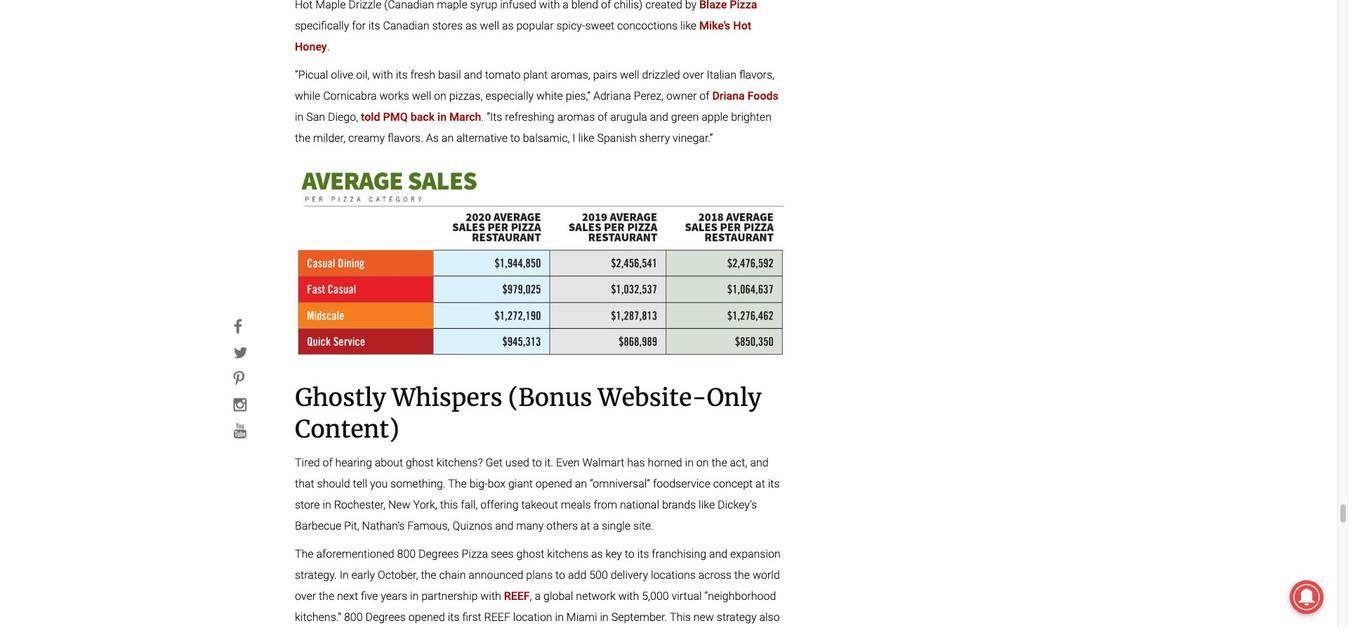 Task type: locate. For each thing, give the bounding box(es) containing it.
0 vertical spatial .
[[327, 40, 330, 53]]

network
[[576, 589, 616, 603]]

an up meals
[[575, 477, 587, 490]]

1 horizontal spatial degrees
[[419, 547, 459, 560]]

1 vertical spatial the
[[295, 547, 314, 560]]

the aforementioned 800 degrees pizza sees ghost kitchens as key to its franchising and expansion strategy. in early october, the chain announced plans to add 500 delivery locations across the world over the next five years in partnership with
[[295, 547, 781, 603]]

takeout
[[522, 498, 558, 511]]

in right back
[[438, 110, 447, 124]]

1 vertical spatial ghost
[[517, 547, 545, 560]]

a left single
[[593, 519, 599, 532]]

0 horizontal spatial over
[[295, 589, 316, 603]]

opened down "it."
[[536, 477, 572, 490]]

0 horizontal spatial ghost
[[406, 456, 434, 469]]

milder,
[[313, 131, 346, 145]]

0 horizontal spatial like
[[579, 131, 595, 145]]

on inside "picual olive oil, with its fresh basil and tomato plant aromas, pairs well drizzled over italian flavors, while cornicabra works well on pizzas, especially white pies," adriana perez, owner of
[[434, 89, 447, 103]]

miami
[[567, 610, 598, 624]]

back
[[411, 110, 435, 124]]

key
[[606, 547, 622, 560]]

in
[[295, 110, 304, 124], [438, 110, 447, 124], [685, 456, 694, 469], [323, 498, 331, 511], [410, 589, 419, 603], [555, 610, 564, 624], [600, 610, 609, 624]]

aforementioned
[[316, 547, 395, 560]]

0 horizontal spatial opened
[[409, 610, 445, 624]]

1 horizontal spatial 800
[[397, 547, 416, 560]]

box
[[488, 477, 506, 490]]

"picual
[[295, 68, 328, 82]]

its inside , a global network with 5,000 virtual "neighborhood kitchens." 800 degrees opened its first reef location in miami in september. this new strategy als
[[448, 610, 460, 624]]

mike's
[[700, 19, 731, 32]]

1 vertical spatial .
[[482, 110, 484, 124]]

its left first
[[448, 610, 460, 624]]

over inside the aforementioned 800 degrees pizza sees ghost kitchens as key to its franchising and expansion strategy. in early october, the chain announced plans to add 500 delivery locations across the world over the next five years in partnership with
[[295, 589, 316, 603]]

0 vertical spatial like
[[681, 19, 697, 32]]

its left fresh
[[396, 68, 408, 82]]

i
[[573, 131, 576, 145]]

0 vertical spatial over
[[683, 68, 704, 82]]

a right ,
[[535, 589, 541, 603]]

the up "neighborhood
[[735, 568, 750, 582]]

meals
[[561, 498, 591, 511]]

as left popular
[[502, 19, 514, 32]]

like left mike's
[[681, 19, 697, 32]]

with down the delivery
[[619, 589, 639, 603]]

over up owner on the top of page
[[683, 68, 704, 82]]

location
[[513, 610, 553, 624]]

nathan's
[[362, 519, 405, 532]]

and inside "picual olive oil, with its fresh basil and tomato plant aromas, pairs well drizzled over italian flavors, while cornicabra works well on pizzas, especially white pies," adriana perez, owner of
[[464, 68, 483, 82]]

0 horizontal spatial with
[[373, 68, 393, 82]]

0 vertical spatial a
[[593, 519, 599, 532]]

. for .
[[327, 40, 330, 53]]

to left "it."
[[532, 456, 542, 469]]

0 vertical spatial opened
[[536, 477, 572, 490]]

october,
[[378, 568, 418, 582]]

its
[[369, 19, 380, 32], [396, 68, 408, 82], [768, 477, 780, 490], [638, 547, 649, 560], [448, 610, 460, 624]]

0 vertical spatial on
[[434, 89, 447, 103]]

.
[[327, 40, 330, 53], [482, 110, 484, 124]]

single
[[602, 519, 631, 532]]

of inside "picual olive oil, with its fresh basil and tomato plant aromas, pairs well drizzled over italian flavors, while cornicabra works well on pizzas, especially white pies," adriana perez, owner of
[[700, 89, 710, 103]]

its inside "tired of hearing about ghost kitchens? get used to it. even walmart has horned in on the act, and that should tell you something. the big-box giant opened an "omniversal" foodservice concept at its store in rochester, new york, this fall, offering takeout meals from national brands like dickey's barbecue pit, nathan's famous, quiznos and many others at a single site."
[[768, 477, 780, 490]]

0 vertical spatial an
[[442, 131, 454, 145]]

the down san
[[295, 131, 311, 145]]

aromas,
[[551, 68, 591, 82]]

1 horizontal spatial an
[[575, 477, 587, 490]]

hearing
[[335, 456, 372, 469]]

800 down 'next'
[[344, 610, 363, 624]]

youtube image
[[234, 424, 247, 439]]

0 vertical spatial well
[[480, 19, 499, 32]]

and up across
[[709, 547, 728, 560]]

years
[[381, 589, 408, 603]]

and
[[464, 68, 483, 82], [650, 110, 669, 124], [751, 456, 769, 469], [495, 519, 514, 532], [709, 547, 728, 560]]

2 vertical spatial of
[[323, 456, 333, 469]]

2 horizontal spatial with
[[619, 589, 639, 603]]

2 vertical spatial well
[[412, 89, 431, 103]]

1 vertical spatial well
[[620, 68, 640, 82]]

to down refreshing
[[511, 131, 520, 145]]

arugula
[[611, 110, 648, 124]]

at right "concept"
[[756, 477, 766, 490]]

the inside "tired of hearing about ghost kitchens? get used to it. even walmart has horned in on the act, and that should tell you something. the big-box giant opened an "omniversal" foodservice concept at its store in rochester, new york, this fall, offering takeout meals from national brands like dickey's barbecue pit, nathan's famous, quiznos and many others at a single site."
[[448, 477, 467, 490]]

1 vertical spatial over
[[295, 589, 316, 603]]

of right tired
[[323, 456, 333, 469]]

site.
[[634, 519, 654, 532]]

. inside . "its refreshing aromas of arugula and green apple brighten the milder, creamy flavors. as an alternative to balsamic, i like spanish sherry vinegar."
[[482, 110, 484, 124]]

well
[[480, 19, 499, 32], [620, 68, 640, 82], [412, 89, 431, 103]]

the
[[448, 477, 467, 490], [295, 547, 314, 560]]

hot
[[734, 19, 752, 32]]

olive
[[331, 68, 354, 82]]

on down the basil
[[434, 89, 447, 103]]

1 horizontal spatial over
[[683, 68, 704, 82]]

1 vertical spatial an
[[575, 477, 587, 490]]

with inside the aforementioned 800 degrees pizza sees ghost kitchens as key to its franchising and expansion strategy. in early october, the chain announced plans to add 500 delivery locations across the world over the next five years in partnership with
[[481, 589, 501, 603]]

new
[[388, 498, 411, 511]]

1 vertical spatial opened
[[409, 610, 445, 624]]

only
[[707, 383, 762, 412]]

0 vertical spatial 800
[[397, 547, 416, 560]]

1 horizontal spatial .
[[482, 110, 484, 124]]

a inside , a global network with 5,000 virtual "neighborhood kitchens." 800 degrees opened its first reef location in miami in september. this new strategy als
[[535, 589, 541, 603]]

opened inside , a global network with 5,000 virtual "neighborhood kitchens." 800 degrees opened its first reef location in miami in september. this new strategy als
[[409, 610, 445, 624]]

with inside "picual olive oil, with its fresh basil and tomato plant aromas, pairs well drizzled over italian flavors, while cornicabra works well on pizzas, especially white pies," adriana perez, owner of
[[373, 68, 393, 82]]

expansion
[[731, 547, 781, 560]]

1 horizontal spatial at
[[756, 477, 766, 490]]

as right stores
[[466, 19, 477, 32]]

and down offering
[[495, 519, 514, 532]]

"neighborhood
[[705, 589, 776, 603]]

1 horizontal spatial ghost
[[517, 547, 545, 560]]

of down adriana
[[598, 110, 608, 124]]

2 vertical spatial like
[[699, 498, 715, 511]]

mike's hot honey
[[295, 19, 752, 53]]

giant
[[509, 477, 533, 490]]

degrees inside , a global network with 5,000 virtual "neighborhood kitchens." 800 degrees opened its first reef location in miami in september. this new strategy als
[[366, 610, 406, 624]]

degrees
[[419, 547, 459, 560], [366, 610, 406, 624]]

. left ""its" at the top left of the page
[[482, 110, 484, 124]]

told
[[361, 110, 380, 124]]

0 vertical spatial degrees
[[419, 547, 459, 560]]

vinegar."
[[673, 131, 713, 145]]

an inside . "its refreshing aromas of arugula and green apple brighten the milder, creamy flavors. as an alternative to balsamic, i like spanish sherry vinegar."
[[442, 131, 454, 145]]

well right stores
[[480, 19, 499, 32]]

0 horizontal spatial 800
[[344, 610, 363, 624]]

1 vertical spatial on
[[697, 456, 709, 469]]

0 horizontal spatial degrees
[[366, 610, 406, 624]]

, a global network with 5,000 virtual "neighborhood kitchens." 800 degrees opened its first reef location in miami in september. this new strategy als
[[295, 589, 781, 628]]

1 horizontal spatial as
[[502, 19, 514, 32]]

in right the store
[[323, 498, 331, 511]]

(bonus
[[508, 383, 593, 412]]

pinterest p image
[[234, 372, 245, 387]]

mike's hot honey link
[[295, 19, 752, 53]]

1 vertical spatial a
[[535, 589, 541, 603]]

0 vertical spatial reef
[[504, 589, 530, 603]]

as left key
[[591, 547, 603, 560]]

and up sherry
[[650, 110, 669, 124]]

0 vertical spatial the
[[448, 477, 467, 490]]

an
[[442, 131, 454, 145], [575, 477, 587, 490]]

on
[[434, 89, 447, 103], [697, 456, 709, 469]]

and up pizzas,
[[464, 68, 483, 82]]

opened
[[536, 477, 572, 490], [409, 610, 445, 624]]

over
[[683, 68, 704, 82], [295, 589, 316, 603]]

1 horizontal spatial the
[[448, 477, 467, 490]]

with down announced
[[481, 589, 501, 603]]

1 vertical spatial 800
[[344, 610, 363, 624]]

0 horizontal spatial on
[[434, 89, 447, 103]]

reef up location
[[504, 589, 530, 603]]

the left chain
[[421, 568, 437, 582]]

act,
[[730, 456, 748, 469]]

green
[[671, 110, 699, 124]]

1 vertical spatial reef
[[484, 610, 511, 624]]

dickey's
[[718, 498, 757, 511]]

in inside the aforementioned 800 degrees pizza sees ghost kitchens as key to its franchising and expansion strategy. in early october, the chain announced plans to add 500 delivery locations across the world over the next five years in partnership with
[[410, 589, 419, 603]]

has
[[628, 456, 645, 469]]

5,000
[[642, 589, 669, 603]]

0 horizontal spatial .
[[327, 40, 330, 53]]

1 horizontal spatial on
[[697, 456, 709, 469]]

an inside "tired of hearing about ghost kitchens? get used to it. even walmart has horned in on the act, and that should tell you something. the big-box giant opened an "omniversal" foodservice concept at its store in rochester, new york, this fall, offering takeout meals from national brands like dickey's barbecue pit, nathan's famous, quiznos and many others at a single site."
[[575, 477, 587, 490]]

in right years
[[410, 589, 419, 603]]

canadian
[[383, 19, 430, 32]]

york,
[[413, 498, 438, 511]]

creamy
[[348, 131, 385, 145]]

ghost up plans
[[517, 547, 545, 560]]

as
[[466, 19, 477, 32], [502, 19, 514, 32], [591, 547, 603, 560]]

0 horizontal spatial the
[[295, 547, 314, 560]]

0 horizontal spatial an
[[442, 131, 454, 145]]

the left 'next'
[[319, 589, 335, 603]]

at
[[756, 477, 766, 490], [581, 519, 590, 532]]

perez,
[[634, 89, 664, 103]]

1 vertical spatial of
[[598, 110, 608, 124]]

world
[[753, 568, 780, 582]]

degrees down years
[[366, 610, 406, 624]]

of inside . "its refreshing aromas of arugula and green apple brighten the milder, creamy flavors. as an alternative to balsamic, i like spanish sherry vinegar."
[[598, 110, 608, 124]]

pies,"
[[566, 89, 591, 103]]

specifically for its canadian stores as well as popular spicy-sweet concoctions like
[[295, 19, 700, 32]]

over inside "picual olive oil, with its fresh basil and tomato plant aromas, pairs well drizzled over italian flavors, while cornicabra works well on pizzas, especially white pies," adriana perez, owner of
[[683, 68, 704, 82]]

its up the delivery
[[638, 547, 649, 560]]

like right brands
[[699, 498, 715, 511]]

the left act,
[[712, 456, 728, 469]]

0 horizontal spatial of
[[323, 456, 333, 469]]

ghost up "something."
[[406, 456, 434, 469]]

and right act,
[[751, 456, 769, 469]]

like right i
[[579, 131, 595, 145]]

1 vertical spatial at
[[581, 519, 590, 532]]

1 horizontal spatial opened
[[536, 477, 572, 490]]

2 horizontal spatial like
[[699, 498, 715, 511]]

the
[[295, 131, 311, 145], [712, 456, 728, 469], [421, 568, 437, 582], [735, 568, 750, 582], [319, 589, 335, 603]]

opened down partnership
[[409, 610, 445, 624]]

to inside "tired of hearing about ghost kitchens? get used to it. even walmart has horned in on the act, and that should tell you something. the big-box giant opened an "omniversal" foodservice concept at its store in rochester, new york, this fall, offering takeout meals from national brands like dickey's barbecue pit, nathan's famous, quiznos and many others at a single site."
[[532, 456, 542, 469]]

the left big-
[[448, 477, 467, 490]]

over down the strategy.
[[295, 589, 316, 603]]

on inside "tired of hearing about ghost kitchens? get used to it. even walmart has horned in on the act, and that should tell you something. the big-box giant opened an "omniversal" foodservice concept at its store in rochester, new york, this fall, offering takeout meals from national brands like dickey's barbecue pit, nathan's famous, quiznos and many others at a single site."
[[697, 456, 709, 469]]

1 vertical spatial like
[[579, 131, 595, 145]]

you
[[370, 477, 388, 490]]

while
[[295, 89, 321, 103]]

1 horizontal spatial with
[[481, 589, 501, 603]]

degrees up chain
[[419, 547, 459, 560]]

0 vertical spatial at
[[756, 477, 766, 490]]

at down meals
[[581, 519, 590, 532]]

1 horizontal spatial a
[[593, 519, 599, 532]]

an right as
[[442, 131, 454, 145]]

get
[[486, 456, 503, 469]]

well right pairs
[[620, 68, 640, 82]]

its inside the aforementioned 800 degrees pizza sees ghost kitchens as key to its franchising and expansion strategy. in early october, the chain announced plans to add 500 delivery locations across the world over the next five years in partnership with
[[638, 547, 649, 560]]

twitter image
[[234, 346, 248, 361]]

"its
[[487, 110, 503, 124]]

a
[[593, 519, 599, 532], [535, 589, 541, 603]]

the up the strategy.
[[295, 547, 314, 560]]

800
[[397, 547, 416, 560], [344, 610, 363, 624]]

of right owner on the top of page
[[700, 89, 710, 103]]

800 up "october," on the left bottom of page
[[397, 547, 416, 560]]

2 horizontal spatial as
[[591, 547, 603, 560]]

store
[[295, 498, 320, 511]]

refreshing
[[505, 110, 555, 124]]

1 horizontal spatial of
[[598, 110, 608, 124]]

strategy
[[717, 610, 757, 624]]

with right the oil,
[[373, 68, 393, 82]]

of
[[700, 89, 710, 103], [598, 110, 608, 124], [323, 456, 333, 469]]

. down specifically
[[327, 40, 330, 53]]

concept
[[714, 477, 753, 490]]

ghost inside "tired of hearing about ghost kitchens? get used to it. even walmart has horned in on the act, and that should tell you something. the big-box giant opened an "omniversal" foodservice concept at its store in rochester, new york, this fall, offering takeout meals from national brands like dickey's barbecue pit, nathan's famous, quiznos and many others at a single site."
[[406, 456, 434, 469]]

0 vertical spatial ghost
[[406, 456, 434, 469]]

0 horizontal spatial a
[[535, 589, 541, 603]]

partnership
[[422, 589, 478, 603]]

its right "concept"
[[768, 477, 780, 490]]

locations
[[651, 568, 696, 582]]

five
[[361, 589, 378, 603]]

1 vertical spatial degrees
[[366, 610, 406, 624]]

delivery
[[611, 568, 648, 582]]

on up foodservice
[[697, 456, 709, 469]]

0 vertical spatial of
[[700, 89, 710, 103]]

2 horizontal spatial of
[[700, 89, 710, 103]]

well up told pmq back in march link
[[412, 89, 431, 103]]

that
[[295, 477, 314, 490]]

a inside "tired of hearing about ghost kitchens? get used to it. even walmart has horned in on the act, and that should tell you something. the big-box giant opened an "omniversal" foodservice concept at its store in rochester, new york, this fall, offering takeout meals from national brands like dickey's barbecue pit, nathan's famous, quiznos and many others at a single site."
[[593, 519, 599, 532]]

reef right first
[[484, 610, 511, 624]]



Task type: describe. For each thing, give the bounding box(es) containing it.
cornicabra
[[323, 89, 377, 103]]

0 horizontal spatial as
[[466, 19, 477, 32]]

,
[[530, 589, 532, 603]]

others
[[547, 519, 578, 532]]

balsamic,
[[523, 131, 570, 145]]

and inside . "its refreshing aromas of arugula and green apple brighten the milder, creamy flavors. as an alternative to balsamic, i like spanish sherry vinegar."
[[650, 110, 669, 124]]

to left add
[[556, 568, 566, 582]]

0 horizontal spatial at
[[581, 519, 590, 532]]

white
[[537, 89, 563, 103]]

walmart
[[583, 456, 625, 469]]

september.
[[612, 610, 668, 624]]

told pmq back in march link
[[361, 110, 482, 124]]

sees
[[491, 547, 514, 560]]

brighten
[[731, 110, 772, 124]]

ghost inside the aforementioned 800 degrees pizza sees ghost kitchens as key to its franchising and expansion strategy. in early october, the chain announced plans to add 500 delivery locations across the world over the next five years in partnership with
[[517, 547, 545, 560]]

ghostly whispers (bonus website-only content)
[[295, 383, 762, 444]]

foods
[[748, 89, 779, 103]]

reef inside , a global network with 5,000 virtual "neighborhood kitchens." 800 degrees opened its first reef location in miami in september. this new strategy als
[[484, 610, 511, 624]]

stores
[[432, 19, 463, 32]]

like inside . "its refreshing aromas of arugula and green apple brighten the milder, creamy flavors. as an alternative to balsamic, i like spanish sherry vinegar."
[[579, 131, 595, 145]]

fresh
[[411, 68, 436, 82]]

facebook image
[[234, 320, 242, 335]]

specifically
[[295, 19, 349, 32]]

of inside "tired of hearing about ghost kitchens? get used to it. even walmart has horned in on the act, and that should tell you something. the big-box giant opened an "omniversal" foodservice concept at its store in rochester, new york, this fall, offering takeout meals from national brands like dickey's barbecue pit, nathan's famous, quiznos and many others at a single site."
[[323, 456, 333, 469]]

the inside the aforementioned 800 degrees pizza sees ghost kitchens as key to its franchising and expansion strategy. in early october, the chain announced plans to add 500 delivery locations across the world over the next five years in partnership with
[[295, 547, 314, 560]]

its inside "picual olive oil, with its fresh basil and tomato plant aromas, pairs well drizzled over italian flavors, while cornicabra works well on pizzas, especially white pies," adriana perez, owner of
[[396, 68, 408, 82]]

global
[[544, 589, 574, 603]]

0 horizontal spatial well
[[412, 89, 431, 103]]

in down global
[[555, 610, 564, 624]]

even
[[556, 456, 580, 469]]

like inside "tired of hearing about ghost kitchens? get used to it. even walmart has horned in on the act, and that should tell you something. the big-box giant opened an "omniversal" foodservice concept at its store in rochester, new york, this fall, offering takeout meals from national brands like dickey's barbecue pit, nathan's famous, quiznos and many others at a single site."
[[699, 498, 715, 511]]

in left san
[[295, 110, 304, 124]]

drizzled
[[642, 68, 680, 82]]

tell
[[353, 477, 367, 490]]

flavors.
[[388, 131, 424, 145]]

"omniversal"
[[590, 477, 651, 490]]

franchising
[[652, 547, 707, 560]]

first
[[463, 610, 482, 624]]

basil
[[438, 68, 461, 82]]

next
[[337, 589, 358, 603]]

used
[[506, 456, 530, 469]]

italian
[[707, 68, 737, 82]]

the inside . "its refreshing aromas of arugula and green apple brighten the milder, creamy flavors. as an alternative to balsamic, i like spanish sherry vinegar."
[[295, 131, 311, 145]]

instagram image
[[234, 398, 247, 413]]

many
[[517, 519, 544, 532]]

offering
[[481, 498, 519, 511]]

apple
[[702, 110, 729, 124]]

in
[[340, 568, 349, 582]]

whispers
[[392, 383, 503, 412]]

fall,
[[461, 498, 478, 511]]

concoctions
[[618, 19, 678, 32]]

as
[[426, 131, 439, 145]]

pizza
[[462, 547, 488, 560]]

quiznos
[[453, 519, 493, 532]]

march
[[450, 110, 482, 124]]

pit,
[[344, 519, 359, 532]]

to right key
[[625, 547, 635, 560]]

big-
[[470, 477, 488, 490]]

1 horizontal spatial well
[[480, 19, 499, 32]]

ghostly
[[295, 383, 386, 412]]

virtual
[[672, 589, 702, 603]]

it.
[[545, 456, 554, 469]]

800 inside the aforementioned 800 degrees pizza sees ghost kitchens as key to its franchising and expansion strategy. in early october, the chain announced plans to add 500 delivery locations across the world over the next five years in partnership with
[[397, 547, 416, 560]]

oil,
[[356, 68, 370, 82]]

strategy.
[[295, 568, 337, 582]]

spanish
[[597, 131, 637, 145]]

this
[[670, 610, 691, 624]]

pmq
[[383, 110, 408, 124]]

about
[[375, 456, 403, 469]]

to inside . "its refreshing aromas of arugula and green apple brighten the milder, creamy flavors. as an alternative to balsamic, i like spanish sherry vinegar."
[[511, 131, 520, 145]]

pairs
[[593, 68, 618, 82]]

kitchens
[[547, 547, 589, 560]]

from
[[594, 498, 618, 511]]

flavors,
[[740, 68, 775, 82]]

tired of hearing about ghost kitchens? get used to it. even walmart has horned in on the act, and that should tell you something. the big-box giant opened an "omniversal" foodservice concept at its store in rochester, new york, this fall, offering takeout meals from national brands like dickey's barbecue pit, nathan's famous, quiznos and many others at a single site.
[[295, 456, 780, 532]]

popular
[[517, 19, 554, 32]]

in up foodservice
[[685, 456, 694, 469]]

alternative
[[457, 131, 508, 145]]

adriana
[[594, 89, 631, 103]]

driana
[[713, 89, 745, 103]]

in right miami
[[600, 610, 609, 624]]

as inside the aforementioned 800 degrees pizza sees ghost kitchens as key to its franchising and expansion strategy. in early october, the chain announced plans to add 500 delivery locations across the world over the next five years in partnership with
[[591, 547, 603, 560]]

and inside the aforementioned 800 degrees pizza sees ghost kitchens as key to its franchising and expansion strategy. in early october, the chain announced plans to add 500 delivery locations across the world over the next five years in partnership with
[[709, 547, 728, 560]]

plans
[[526, 568, 553, 582]]

2 horizontal spatial well
[[620, 68, 640, 82]]

brands
[[662, 498, 696, 511]]

degrees inside the aforementioned 800 degrees pizza sees ghost kitchens as key to its franchising and expansion strategy. in early october, the chain announced plans to add 500 delivery locations across the world over the next five years in partnership with
[[419, 547, 459, 560]]

honey
[[295, 40, 327, 53]]

. for . "its refreshing aromas of arugula and green apple brighten the milder, creamy flavors. as an alternative to balsamic, i like spanish sherry vinegar."
[[482, 110, 484, 124]]

new
[[694, 610, 714, 624]]

spicy-
[[557, 19, 585, 32]]

the inside "tired of hearing about ghost kitchens? get used to it. even walmart has horned in on the act, and that should tell you something. the big-box giant opened an "omniversal" foodservice concept at its store in rochester, new york, this fall, offering takeout meals from national brands like dickey's barbecue pit, nathan's famous, quiznos and many others at a single site."
[[712, 456, 728, 469]]

driana foods
[[713, 89, 779, 103]]

across
[[699, 568, 732, 582]]

website-
[[598, 383, 707, 412]]

opened inside "tired of hearing about ghost kitchens? get used to it. even walmart has horned in on the act, and that should tell you something. the big-box giant opened an "omniversal" foodservice concept at its store in rochester, new york, this fall, offering takeout meals from national brands like dickey's barbecue pit, nathan's famous, quiznos and many others at a single site."
[[536, 477, 572, 490]]

add
[[568, 568, 587, 582]]

with inside , a global network with 5,000 virtual "neighborhood kitchens." 800 degrees opened its first reef location in miami in september. this new strategy als
[[619, 589, 639, 603]]

800 inside , a global network with 5,000 virtual "neighborhood kitchens." 800 degrees opened its first reef location in miami in september. this new strategy als
[[344, 610, 363, 624]]

reef link
[[504, 589, 530, 603]]

its right for
[[369, 19, 380, 32]]

1 horizontal spatial like
[[681, 19, 697, 32]]



Task type: vqa. For each thing, say whether or not it's contained in the screenshot.
its in the the Tired of hearing about ghost kitchens? Get used to it. Even Walmart has horned in on the act, and that should tell you something. The big-box giant opened an "omniversal" foodservice concept at its store in Rochester, New York, this fall, offering takeout meals from national brands like Dickey's Barbecue Pit, Nathan's Famous, Quiznos and many others at a single site.
yes



